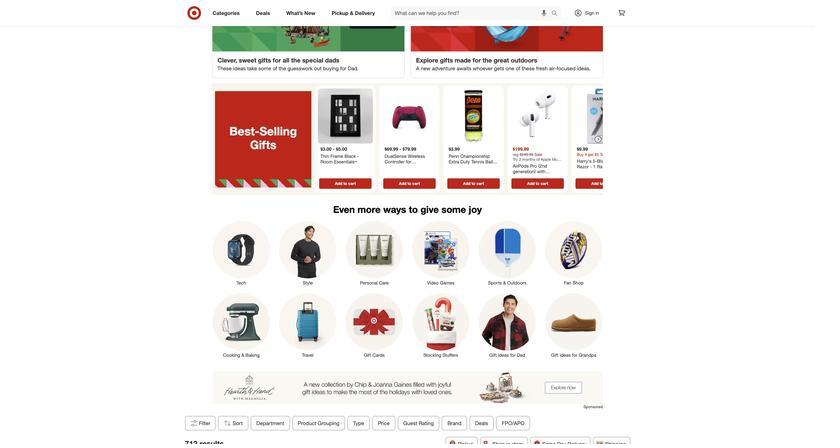 Task type: locate. For each thing, give the bounding box(es) containing it.
$3.99 penn championship extra duty tennis balls - 3pk
[[449, 146, 499, 170]]

video
[[427, 280, 439, 286]]

for inside explore gifts made for the great outdoors a new adventure awaits whoever gets one of these fresh air-focused ideas.
[[473, 56, 481, 64]]

2 cart from the left
[[413, 181, 420, 186]]

airpods pro (2nd generation) with magsafe case (usb‑c)
[[513, 163, 561, 180]]

dualsense
[[385, 153, 407, 159]]

1 horizontal spatial deals
[[475, 420, 488, 427]]

cart down wireless
[[413, 181, 420, 186]]

cart down charcoal
[[605, 181, 613, 186]]

add down the playstation
[[399, 181, 407, 186]]

(2nd
[[538, 163, 547, 169]]

add to cart button down the with
[[512, 178, 564, 189]]

frame
[[331, 153, 343, 159]]

0 horizontal spatial of
[[273, 65, 277, 72]]

1 add to cart button from the left
[[319, 178, 372, 189]]

5 add to cart from the left
[[592, 181, 613, 186]]

cards
[[373, 352, 385, 358]]

1 add from the left
[[335, 181, 342, 186]]

1 horizontal spatial of
[[516, 65, 521, 72]]

0 horizontal spatial ideas
[[233, 65, 246, 72]]

for up 5
[[406, 159, 412, 165]]

razor right 1
[[597, 164, 609, 169]]

for up whoever
[[473, 56, 481, 64]]

0 horizontal spatial gifts
[[258, 56, 271, 64]]

(usb‑c)
[[544, 174, 561, 180]]

to down 5
[[408, 181, 411, 186]]

3 add to cart from the left
[[463, 181, 484, 186]]

for left dad.
[[340, 65, 347, 72]]

stocking stuffers
[[424, 352, 459, 358]]

- up the dualsense
[[400, 146, 402, 152]]

style
[[303, 280, 313, 286]]

some right take
[[259, 65, 272, 72]]

3 add from the left
[[463, 181, 471, 186]]

$199.99
[[513, 146, 529, 152]]

buying
[[323, 65, 339, 72]]

add to cart button for 5
[[383, 178, 436, 189]]

ideas down sweet
[[233, 65, 246, 72]]

pickup
[[332, 10, 349, 16]]

add to cart down case
[[527, 181, 548, 186]]

add to cart button down tennis on the top right of page
[[448, 178, 500, 189]]

$69.99
[[385, 146, 398, 152]]

deals left what's at the left of the page
[[256, 10, 270, 16]]

1 horizontal spatial some
[[442, 204, 466, 215]]

to for harry's 5-blade men's razor - 1 razor handle + 2 razor blade cartridges - charcoal
[[600, 181, 604, 186]]

add for 3pk
[[463, 181, 471, 186]]

harry's
[[577, 158, 592, 164]]

add to cart down 5
[[399, 181, 420, 186]]

to down essentials™
[[344, 181, 347, 186]]

explore gifts made for the great outdoors a new adventure awaits whoever gets one of these fresh air-focused ideas.
[[416, 56, 591, 72]]

add to cart button down 5
[[383, 178, 436, 189]]

of
[[273, 65, 277, 72], [516, 65, 521, 72]]

3 add to cart button from the left
[[448, 178, 500, 189]]

to left the give
[[409, 204, 418, 215]]

0 horizontal spatial gift
[[364, 352, 372, 358]]

add to cart button down 1
[[576, 178, 628, 189]]

gifts up adventure
[[440, 56, 453, 64]]

add for 5
[[399, 181, 407, 186]]

- right balls at the right of the page
[[497, 159, 499, 165]]

ideas inside clever, sweet gifts for all the special dads these ideas take some of the guesswork out buying for dad.
[[233, 65, 246, 72]]

travel
[[302, 352, 314, 358]]

deals inside button
[[475, 420, 488, 427]]

$79.99
[[403, 146, 416, 152]]

cart
[[348, 181, 356, 186], [413, 181, 420, 186], [477, 181, 484, 186], [541, 181, 548, 186], [605, 181, 613, 186]]

& right sports
[[504, 280, 506, 286]]

& right "pickup"
[[350, 10, 354, 16]]

2 of from the left
[[516, 65, 521, 72]]

0 horizontal spatial &
[[242, 352, 244, 358]]

1 vertical spatial blade
[[598, 170, 610, 175]]

add down cartridges
[[592, 181, 599, 186]]

4 add from the left
[[527, 181, 535, 186]]

2 vertical spatial &
[[242, 352, 244, 358]]

for left dad at the bottom
[[511, 352, 516, 358]]

1 cart from the left
[[348, 181, 356, 186]]

1 horizontal spatial the
[[291, 56, 301, 64]]

for
[[273, 56, 281, 64], [473, 56, 481, 64], [340, 65, 347, 72], [406, 159, 412, 165], [511, 352, 516, 358], [572, 352, 578, 358]]

the
[[291, 56, 301, 64], [483, 56, 492, 64], [279, 65, 286, 72]]

gift ideas for grandpa link
[[541, 292, 607, 358]]

dad.
[[348, 65, 359, 72]]

2 add from the left
[[399, 181, 407, 186]]

-
[[333, 146, 335, 152], [400, 146, 402, 152], [357, 153, 359, 159], [497, 159, 499, 165], [590, 164, 592, 169], [600, 175, 602, 181]]

selling
[[260, 124, 297, 138]]

cart down tennis on the top right of page
[[477, 181, 484, 186]]

deals button
[[470, 416, 494, 430]]

1 vertical spatial deals
[[475, 420, 488, 427]]

cart down essentials™
[[348, 181, 356, 186]]

pro
[[530, 163, 537, 169]]

add to cart for 3pk
[[463, 181, 484, 186]]

blade up charcoal
[[598, 170, 610, 175]]

the up whoever
[[483, 56, 492, 64]]

joy
[[469, 204, 482, 215]]

ideas left "grandpa"
[[560, 352, 571, 358]]

ideas left dad at the bottom
[[498, 352, 509, 358]]

0 vertical spatial some
[[259, 65, 272, 72]]

gifts
[[258, 56, 271, 64], [440, 56, 453, 64]]

blade left men's
[[597, 158, 609, 164]]

airpods
[[513, 163, 529, 169]]

of right take
[[273, 65, 277, 72]]

stocking stuffers link
[[408, 292, 474, 358]]

brand
[[448, 420, 462, 427]]

0 horizontal spatial deals
[[256, 10, 270, 16]]

add to cart down charcoal
[[592, 181, 613, 186]]

add for essentials™
[[335, 181, 342, 186]]

1 of from the left
[[273, 65, 277, 72]]

add down duty
[[463, 181, 471, 186]]

fresh
[[537, 65, 548, 72]]

1 horizontal spatial gift
[[490, 352, 497, 358]]

2 add to cart button from the left
[[383, 178, 436, 189]]

2 horizontal spatial &
[[504, 280, 506, 286]]

add to cart button for 3pk
[[448, 178, 500, 189]]

ideas
[[233, 65, 246, 72], [498, 352, 509, 358], [560, 352, 571, 358]]

1 vertical spatial &
[[504, 280, 506, 286]]

product grouping button
[[292, 416, 345, 430]]

add to cart for 5
[[399, 181, 420, 186]]

sort button
[[218, 416, 248, 430]]

3 gift from the left
[[552, 352, 559, 358]]

charcoal
[[603, 175, 621, 181]]

1 gift from the left
[[364, 352, 372, 358]]

sports & outdoors link
[[474, 220, 541, 286]]

the up guesswork
[[291, 56, 301, 64]]

add to cart button down essentials™
[[319, 178, 372, 189]]

rating
[[419, 420, 434, 427]]

give
[[421, 204, 439, 215]]

0 horizontal spatial some
[[259, 65, 272, 72]]

handle
[[610, 164, 625, 169]]

2 gift from the left
[[490, 352, 497, 358]]

what's new
[[286, 10, 316, 16]]

2 horizontal spatial gift
[[552, 352, 559, 358]]

ideas.
[[577, 65, 591, 72]]

add to cart down tennis on the top right of page
[[463, 181, 484, 186]]

gift ideas for grandpa
[[552, 352, 597, 358]]

to down case
[[536, 181, 540, 186]]

cooking & baking
[[223, 352, 260, 358]]

2 add to cart from the left
[[399, 181, 420, 186]]

generation)
[[513, 169, 536, 174]]

razor
[[577, 164, 589, 169], [597, 164, 609, 169], [585, 170, 597, 175]]

1 add to cart from the left
[[335, 181, 356, 186]]

some left joy
[[442, 204, 466, 215]]

to down charcoal
[[600, 181, 604, 186]]

3 cart from the left
[[477, 181, 484, 186]]

price button
[[372, 416, 395, 430]]

0 vertical spatial &
[[350, 10, 354, 16]]

department
[[256, 420, 284, 427]]

of right one
[[516, 65, 521, 72]]

some inside clever, sweet gifts for all the special dads these ideas take some of the guesswork out buying for dad.
[[259, 65, 272, 72]]

1 gifts from the left
[[258, 56, 271, 64]]

video games
[[427, 280, 455, 286]]

& left baking
[[242, 352, 244, 358]]

fan shop
[[564, 280, 584, 286]]

- inside $69.99 - $79.99 dualsense wireless controller for playstation 5
[[400, 146, 402, 152]]

add to cart down essentials™
[[335, 181, 356, 186]]

add
[[335, 181, 342, 186], [399, 181, 407, 186], [463, 181, 471, 186], [527, 181, 535, 186], [592, 181, 599, 186]]

guest rating
[[404, 420, 434, 427]]

What can we help you find? suggestions appear below search field
[[391, 6, 553, 20]]

& for outdoors
[[504, 280, 506, 286]]

the down all
[[279, 65, 286, 72]]

sale
[[535, 152, 542, 157]]

add down case
[[527, 181, 535, 186]]

add down essentials™
[[335, 181, 342, 186]]

delivery
[[355, 10, 375, 16]]

2 gifts from the left
[[440, 56, 453, 64]]

0 vertical spatial deals
[[256, 10, 270, 16]]

$3.99
[[449, 146, 460, 152]]

to
[[344, 181, 347, 186], [408, 181, 411, 186], [472, 181, 476, 186], [536, 181, 540, 186], [600, 181, 604, 186], [409, 204, 418, 215]]

2 horizontal spatial the
[[483, 56, 492, 64]]

deals link
[[251, 6, 278, 20]]

controller
[[385, 159, 405, 165]]

0 horizontal spatial the
[[279, 65, 286, 72]]

of inside explore gifts made for the great outdoors a new adventure awaits whoever gets one of these fresh air-focused ideas.
[[516, 65, 521, 72]]

gift for gift ideas for dad
[[490, 352, 497, 358]]

pickup & delivery link
[[326, 6, 383, 20]]

1 horizontal spatial gifts
[[440, 56, 453, 64]]

games
[[440, 280, 455, 286]]

ideas for gift ideas for dad
[[498, 352, 509, 358]]

- left 1
[[590, 164, 592, 169]]

gifts right sweet
[[258, 56, 271, 64]]

add to cart button
[[319, 178, 372, 189], [383, 178, 436, 189], [448, 178, 500, 189], [512, 178, 564, 189], [576, 178, 628, 189]]

some
[[259, 65, 272, 72], [442, 204, 466, 215]]

black
[[345, 153, 356, 159]]

- inside $3.99 penn championship extra duty tennis balls - 3pk
[[497, 159, 499, 165]]

to down tennis on the top right of page
[[472, 181, 476, 186]]

2 horizontal spatial ideas
[[560, 352, 571, 358]]

sign
[[586, 10, 595, 16]]

1 horizontal spatial ideas
[[498, 352, 509, 358]]

1 horizontal spatial &
[[350, 10, 354, 16]]

deals right brand button
[[475, 420, 488, 427]]

department button
[[251, 416, 290, 430]]

wireless
[[408, 153, 425, 159]]

cart down case
[[541, 181, 548, 186]]

style link
[[275, 220, 341, 286]]

categories link
[[207, 6, 248, 20]]



Task type: vqa. For each thing, say whether or not it's contained in the screenshot.


Task type: describe. For each thing, give the bounding box(es) containing it.
- right black
[[357, 153, 359, 159]]

cart for $3.99 penn championship extra duty tennis balls - 3pk
[[477, 181, 484, 186]]

men's
[[611, 158, 623, 164]]

whoever
[[473, 65, 493, 72]]

sign in link
[[569, 6, 610, 20]]

for left all
[[273, 56, 281, 64]]

add to cart for essentials™
[[335, 181, 356, 186]]

fpo/apo button
[[497, 416, 530, 430]]

$9.99
[[577, 146, 588, 152]]

penn championship extra duty tennis balls - 3pk image
[[446, 89, 501, 144]]

gift ideas for dad
[[490, 352, 526, 358]]

1 vertical spatial some
[[442, 204, 466, 215]]

& for baking
[[242, 352, 244, 358]]

of inside clever, sweet gifts for all the special dads these ideas take some of the guesswork out buying for dad.
[[273, 65, 277, 72]]

3pk
[[449, 165, 456, 170]]

out
[[314, 65, 322, 72]]

magsafe
[[513, 174, 531, 180]]

video games link
[[408, 220, 474, 286]]

razor up 2
[[577, 164, 589, 169]]

best-
[[229, 124, 260, 138]]

take
[[247, 65, 257, 72]]

reg
[[513, 152, 519, 157]]

deals for deals button
[[475, 420, 488, 427]]

5 cart from the left
[[605, 181, 613, 186]]

type
[[353, 420, 364, 427]]

thin frame black - room essentials™ image
[[318, 89, 373, 144]]

pickup & delivery
[[332, 10, 375, 16]]

gift cards
[[364, 352, 385, 358]]

for inside $69.99 - $79.99 dualsense wireless controller for playstation 5
[[406, 159, 412, 165]]

thin
[[321, 153, 329, 159]]

air-
[[550, 65, 557, 72]]

extra
[[449, 159, 459, 165]]

these
[[522, 65, 535, 72]]

even
[[333, 204, 355, 215]]

travel link
[[275, 292, 341, 358]]

special
[[302, 56, 324, 64]]

cart for $3.00 - $5.00 thin frame black - room essentials™
[[348, 181, 356, 186]]

stuffers
[[443, 352, 459, 358]]

the inside explore gifts made for the great outdoors a new adventure awaits whoever gets one of these fresh air-focused ideas.
[[483, 56, 492, 64]]

razor up cartridges
[[585, 170, 597, 175]]

gifts
[[250, 138, 276, 152]]

gift ideas for dad link
[[474, 292, 541, 358]]

new
[[421, 65, 431, 72]]

cartridges
[[577, 175, 599, 181]]

duty
[[461, 159, 470, 165]]

$5.00
[[336, 146, 347, 152]]

dualsense wireless controller for playstation 5 image
[[382, 89, 437, 144]]

personal care link
[[341, 220, 408, 286]]

grouping
[[318, 420, 340, 427]]

- left charcoal
[[600, 175, 602, 181]]

tech link
[[208, 220, 275, 286]]

cooking & baking link
[[208, 292, 275, 358]]

carousel region
[[212, 83, 632, 195]]

personal
[[360, 280, 378, 286]]

4 cart from the left
[[541, 181, 548, 186]]

product grouping
[[298, 420, 340, 427]]

care
[[379, 280, 389, 286]]

sports & outdoors
[[488, 280, 527, 286]]

add to cart button for essentials™
[[319, 178, 372, 189]]

what's new link
[[281, 6, 324, 20]]

advertisement region
[[212, 372, 603, 404]]

what's
[[286, 10, 303, 16]]

product
[[298, 420, 316, 427]]

gifts inside clever, sweet gifts for all the special dads these ideas take some of the guesswork out buying for dad.
[[258, 56, 271, 64]]

focused
[[557, 65, 576, 72]]

sign in
[[586, 10, 600, 16]]

harry's 5-blade men's razor - 1 razor handle + 2 razor blade cartridges - charcoal
[[577, 158, 625, 181]]

shop
[[573, 280, 584, 286]]

penn
[[449, 153, 459, 159]]

to for penn championship extra duty tennis balls - 3pk
[[472, 181, 476, 186]]

gift for gift ideas for grandpa
[[552, 352, 559, 358]]

search button
[[549, 6, 565, 21]]

to for airpods pro (2nd generation) with magsafe case (usb‑c)
[[536, 181, 540, 186]]

4 add to cart from the left
[[527, 181, 548, 186]]

new
[[305, 10, 316, 16]]

for left "grandpa"
[[572, 352, 578, 358]]

one
[[506, 65, 515, 72]]

dad
[[517, 352, 526, 358]]

filter
[[199, 420, 211, 427]]

deals for deals link at the top of page
[[256, 10, 270, 16]]

cart for $69.99 - $79.99 dualsense wireless controller for playstation 5
[[413, 181, 420, 186]]

all
[[283, 56, 290, 64]]

adventure
[[432, 65, 456, 72]]

great
[[494, 56, 510, 64]]

harry's 5-blade men's razor - 1 razor handle + 2 razor blade cartridges - charcoal image
[[575, 89, 630, 144]]

more
[[358, 204, 381, 215]]

filter button
[[185, 416, 215, 430]]

fan shop link
[[541, 220, 607, 286]]

price
[[378, 420, 390, 427]]

gift cards link
[[341, 292, 408, 358]]

gift for gift cards
[[364, 352, 372, 358]]

made
[[455, 56, 471, 64]]

airpods pro (2nd generation) with magsafe case (usb‑c) image
[[510, 89, 565, 144]]

tennis
[[471, 159, 484, 165]]

these
[[218, 65, 232, 72]]

0 vertical spatial blade
[[597, 158, 609, 164]]

best-selling gifts
[[229, 124, 297, 152]]

type button
[[348, 416, 370, 430]]

room
[[321, 159, 333, 165]]

to for thin frame black - room essentials™
[[344, 181, 347, 186]]

sponsored
[[584, 404, 603, 409]]

gifts inside explore gifts made for the great outdoors a new adventure awaits whoever gets one of these fresh air-focused ideas.
[[440, 56, 453, 64]]

championship
[[461, 153, 490, 159]]

clever, sweet gifts for all the special dads these ideas take some of the guesswork out buying for dad.
[[218, 56, 359, 72]]

search
[[549, 10, 565, 17]]

baking
[[246, 352, 260, 358]]

stocking
[[424, 352, 442, 358]]

awaits
[[457, 65, 472, 72]]

ideas for gift ideas for grandpa
[[560, 352, 571, 358]]

$69.99 - $79.99 dualsense wireless controller for playstation 5
[[385, 146, 425, 170]]

4 add to cart button from the left
[[512, 178, 564, 189]]

case
[[533, 174, 543, 180]]

sports
[[488, 280, 502, 286]]

5 add to cart button from the left
[[576, 178, 628, 189]]

gets
[[495, 65, 505, 72]]

5-
[[593, 158, 598, 164]]

- up frame
[[333, 146, 335, 152]]

5 add from the left
[[592, 181, 599, 186]]

to for dualsense wireless controller for playstation 5
[[408, 181, 411, 186]]

clever,
[[218, 56, 237, 64]]

tech
[[237, 280, 246, 286]]

& for delivery
[[350, 10, 354, 16]]

brand button
[[442, 416, 467, 430]]



